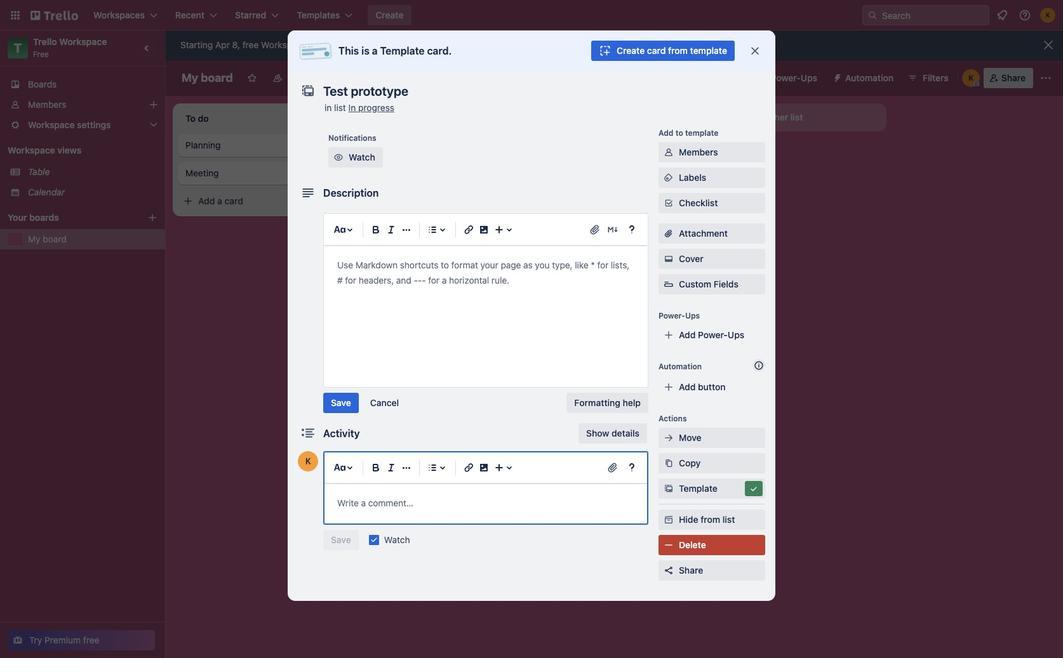 Task type: vqa. For each thing, say whether or not it's contained in the screenshot.
"Copy" link on the right bottom of the page
yes



Task type: locate. For each thing, give the bounding box(es) containing it.
ups up the add power-ups
[[686, 311, 700, 321]]

boards
[[28, 79, 57, 90]]

free
[[243, 39, 259, 50], [83, 635, 99, 646]]

1 horizontal spatial create from template… image
[[506, 214, 516, 224]]

cover
[[679, 254, 704, 264]]

0 vertical spatial create
[[376, 10, 404, 20]]

1 horizontal spatial automation
[[846, 72, 894, 83]]

about
[[502, 39, 526, 50]]

lists image right more formatting icon
[[425, 222, 440, 238]]

members link down boards
[[0, 95, 165, 115]]

1 vertical spatial free
[[83, 635, 99, 646]]

0 horizontal spatial watch
[[349, 152, 375, 163]]

2 link image from the top
[[461, 461, 477, 476]]

power-ups down custom on the top right
[[659, 311, 700, 321]]

kendallparks02 (kendallparks02) image
[[962, 69, 980, 87]]

sm image left labels
[[663, 172, 675, 184]]

share button down delete link at right
[[659, 561, 766, 581]]

1 vertical spatial link image
[[461, 461, 477, 476]]

starting apr 8, free workspaces will be limited to 10 collaborators. learn more about collaborator limits
[[180, 39, 602, 50]]

my board inside my board text field
[[182, 71, 233, 85]]

board down apr
[[201, 71, 233, 85]]

2 open help dialog image from the top
[[625, 461, 640, 476]]

planning link
[[186, 139, 333, 152]]

0 vertical spatial save
[[331, 398, 351, 409]]

add a card button for getting office supplies
[[358, 209, 498, 229]]

0 horizontal spatial board
[[43, 234, 67, 245]]

hide from list
[[679, 515, 735, 525]]

is left 10
[[362, 45, 370, 57]]

add power-ups
[[679, 330, 745, 341]]

0 vertical spatial ups
[[801, 72, 818, 83]]

sm image down 'copy' link
[[663, 483, 675, 496]]

1 horizontal spatial free
[[243, 39, 259, 50]]

1 vertical spatial automation
[[659, 362, 702, 372]]

sm image inside 'copy' link
[[663, 457, 675, 470]]

card inside create card from template button
[[647, 45, 666, 56]]

0 horizontal spatial workspace
[[8, 145, 55, 156]]

1 vertical spatial power-
[[659, 311, 686, 321]]

primary element
[[0, 0, 1064, 30]]

custom fields
[[679, 279, 739, 290]]

power- down custom on the top right
[[659, 311, 686, 321]]

add a card down meeting
[[198, 196, 243, 207]]

sm image
[[828, 68, 846, 86], [663, 146, 675, 159], [332, 151, 345, 164], [663, 172, 675, 184], [663, 253, 675, 266], [663, 457, 675, 470], [748, 483, 761, 496]]

2 editor toolbar toolbar from the top
[[330, 458, 642, 478]]

sm image down 'copy' link
[[748, 483, 761, 496]]

link image
[[461, 222, 477, 238], [461, 461, 477, 476]]

0 horizontal spatial share button
[[659, 561, 766, 581]]

1 horizontal spatial create
[[617, 45, 645, 56]]

2 sm image from the top
[[663, 483, 675, 496]]

create from template… image for planning
[[325, 196, 335, 207]]

0 vertical spatial is
[[362, 45, 370, 57]]

sm image left delete
[[663, 539, 675, 552]]

1 vertical spatial lists image
[[425, 461, 440, 476]]

power-ups up the add another list "button"
[[771, 72, 818, 83]]

0 vertical spatial share button
[[984, 68, 1034, 88]]

power-ups inside button
[[771, 72, 818, 83]]

labels link
[[659, 168, 766, 188]]

0 horizontal spatial from
[[668, 45, 688, 56]]

0 vertical spatial template
[[380, 45, 425, 57]]

move
[[679, 433, 702, 443]]

automation
[[846, 72, 894, 83], [659, 362, 702, 372]]

create from template… image up main content area, start typing to enter text. text field
[[506, 214, 516, 224]]

sm image right power-ups button
[[828, 68, 846, 86]]

workspace down will
[[288, 72, 334, 83]]

automation up 'add button'
[[659, 362, 702, 372]]

ups down fields
[[728, 330, 745, 341]]

2 horizontal spatial ups
[[801, 72, 818, 83]]

1 horizontal spatial power-
[[698, 330, 728, 341]]

workspace visible button
[[265, 68, 371, 88]]

show
[[587, 428, 610, 439]]

1 vertical spatial from
[[701, 515, 721, 525]]

automation button
[[828, 68, 902, 88]]

sm image
[[663, 432, 675, 445], [663, 483, 675, 496], [663, 514, 675, 527], [663, 539, 675, 552]]

checklist
[[679, 198, 718, 208]]

a left template.
[[425, 185, 429, 194]]

template
[[380, 45, 425, 57], [679, 484, 718, 494]]

power- inside button
[[771, 72, 801, 83]]

show menu image
[[1040, 72, 1053, 85]]

1 horizontal spatial ups
[[728, 330, 745, 341]]

1 horizontal spatial watch
[[384, 535, 410, 546]]

my
[[182, 71, 198, 85], [28, 234, 40, 245]]

1 vertical spatial my
[[28, 234, 40, 245]]

this for this is a template card.
[[339, 45, 359, 57]]

1 vertical spatial members
[[679, 147, 719, 158]]

sm image inside move link
[[663, 432, 675, 445]]

add a card for planning
[[198, 196, 243, 207]]

activity
[[323, 428, 360, 440]]

automation left filters button
[[846, 72, 894, 83]]

1 horizontal spatial members
[[679, 147, 719, 158]]

0 horizontal spatial ups
[[686, 311, 700, 321]]

share button
[[984, 68, 1034, 88], [659, 561, 766, 581]]

sm image left hide
[[663, 514, 675, 527]]

0 vertical spatial create from template… image
[[686, 139, 696, 149]]

add a card button
[[178, 191, 318, 212], [358, 209, 498, 229]]

attachment button
[[659, 224, 766, 244]]

editor toolbar toolbar
[[330, 220, 642, 240], [330, 458, 642, 478]]

0 vertical spatial save button
[[323, 393, 359, 414]]

1 vertical spatial save button
[[323, 531, 359, 551]]

members down add to template at the right top of page
[[679, 147, 719, 158]]

free right 8,
[[243, 39, 259, 50]]

board link
[[374, 68, 428, 88]]

sm image down "actions" at the bottom right of the page
[[663, 432, 675, 445]]

free right premium
[[83, 635, 99, 646]]

my down starting
[[182, 71, 198, 85]]

create from template… image
[[686, 139, 696, 149], [325, 196, 335, 207], [506, 214, 516, 224]]

sm image for automation
[[828, 68, 846, 86]]

italic ⌘i image
[[384, 222, 399, 238]]

0 horizontal spatial add a card button
[[178, 191, 318, 212]]

save for the save "button" for main content area, start typing to enter text. text box
[[331, 535, 351, 546]]

add a card button down this card is a template.
[[358, 209, 498, 229]]

1 horizontal spatial board
[[201, 71, 233, 85]]

delete link
[[659, 536, 766, 556]]

add inside button
[[679, 382, 696, 393]]

in
[[349, 102, 356, 113]]

table
[[28, 166, 50, 177]]

list inside "button"
[[791, 112, 803, 123]]

attach and insert link image
[[607, 462, 620, 475]]

kendallparks02 (kendallparks02) image right the open information menu image
[[1041, 8, 1056, 23]]

0 horizontal spatial free
[[83, 635, 99, 646]]

copy
[[679, 458, 701, 469]]

show details
[[587, 428, 640, 439]]

1 save button from the top
[[323, 393, 359, 414]]

sm image inside "automation" button
[[828, 68, 846, 86]]

create up starting apr 8, free workspaces will be limited to 10 collaborators. learn more about collaborator limits
[[376, 10, 404, 20]]

is left template.
[[417, 185, 423, 194]]

share left 'show menu' "image"
[[1002, 72, 1026, 83]]

0 vertical spatial automation
[[846, 72, 894, 83]]

create from template… image for getting office supplies
[[506, 214, 516, 224]]

2 vertical spatial create from template… image
[[506, 214, 516, 224]]

1 lists image from the top
[[425, 222, 440, 238]]

0 vertical spatial image image
[[477, 222, 492, 238]]

to left 10
[[372, 39, 380, 50]]

1 link image from the top
[[461, 222, 477, 238]]

kendallparks02 (kendallparks02) image inside primary element
[[1041, 8, 1056, 23]]

1 vertical spatial share button
[[659, 561, 766, 581]]

image image up main content area, start typing to enter text. text field
[[477, 222, 492, 238]]

power-
[[771, 72, 801, 83], [659, 311, 686, 321], [698, 330, 728, 341]]

sm image down add to template at the right top of page
[[663, 146, 675, 159]]

search image
[[868, 10, 878, 20]]

0 vertical spatial this
[[339, 45, 359, 57]]

1 horizontal spatial kendallparks02 (kendallparks02) image
[[1041, 8, 1056, 23]]

bold ⌘b image
[[369, 222, 384, 238]]

open help dialog image right attach and insert link icon
[[625, 461, 640, 476]]

try premium free
[[29, 635, 99, 646]]

my down "your boards"
[[28, 234, 40, 245]]

1 vertical spatial open help dialog image
[[625, 461, 640, 476]]

workspace for workspace views
[[8, 145, 55, 156]]

1 save from the top
[[331, 398, 351, 409]]

members link up "labels" link
[[659, 142, 766, 163]]

0 vertical spatial members link
[[0, 95, 165, 115]]

0 vertical spatial editor toolbar toolbar
[[330, 220, 642, 240]]

workspace right trello at the left of page
[[59, 36, 107, 47]]

create from template… image up text styles icon
[[325, 196, 335, 207]]

open help dialog image right view markdown image
[[625, 222, 640, 238]]

your boards with 1 items element
[[8, 210, 128, 226]]

1 vertical spatial is
[[417, 185, 423, 194]]

1 horizontal spatial share
[[1002, 72, 1026, 83]]

4 sm image from the top
[[663, 539, 675, 552]]

ups up the add another list "button"
[[801, 72, 818, 83]]

workspace inside button
[[288, 72, 334, 83]]

0 horizontal spatial is
[[362, 45, 370, 57]]

0 horizontal spatial my board
[[28, 234, 67, 245]]

trello workspace free
[[33, 36, 107, 59]]

add
[[737, 112, 754, 123], [659, 128, 674, 138], [198, 196, 215, 207], [379, 213, 395, 224], [679, 330, 696, 341], [679, 382, 696, 393]]

0 horizontal spatial this
[[339, 45, 359, 57]]

template inside create card from template button
[[690, 45, 728, 56]]

members down boards
[[28, 99, 66, 110]]

add another list
[[737, 112, 803, 123]]

create from template… image down add to template at the right top of page
[[686, 139, 696, 149]]

0 horizontal spatial kendallparks02 (kendallparks02) image
[[298, 452, 318, 472]]

members for the right members link
[[679, 147, 719, 158]]

image image up main content area, start typing to enter text. text box
[[477, 461, 492, 476]]

1 vertical spatial workspace
[[288, 72, 334, 83]]

save for the save "button" for main content area, start typing to enter text. text field
[[331, 398, 351, 409]]

a left 10
[[372, 45, 378, 57]]

1 image image from the top
[[477, 222, 492, 238]]

kendallparks02 (kendallparks02) image
[[1041, 8, 1056, 23], [298, 452, 318, 472]]

create for create
[[376, 10, 404, 20]]

create inside primary element
[[376, 10, 404, 20]]

power- down the custom fields button
[[698, 330, 728, 341]]

power-ups
[[771, 72, 818, 83], [659, 311, 700, 321]]

1 sm image from the top
[[663, 432, 675, 445]]

sm image for template
[[663, 483, 675, 496]]

ups
[[801, 72, 818, 83], [686, 311, 700, 321], [728, 330, 745, 341]]

in progress link
[[349, 102, 395, 113]]

1 vertical spatial create
[[617, 45, 645, 56]]

board
[[201, 71, 233, 85], [43, 234, 67, 245]]

my board down boards
[[28, 234, 67, 245]]

0 vertical spatial my
[[182, 71, 198, 85]]

2 lists image from the top
[[425, 461, 440, 476]]

getting office supplies
[[366, 140, 457, 151]]

details
[[612, 428, 640, 439]]

notifications
[[328, 133, 377, 143]]

0 vertical spatial board
[[201, 71, 233, 85]]

this right "description"
[[381, 185, 396, 194]]

sm image for labels
[[663, 172, 675, 184]]

workspace up table
[[8, 145, 55, 156]]

attach and insert link image
[[589, 224, 602, 236]]

fields
[[714, 279, 739, 290]]

2 horizontal spatial list
[[791, 112, 803, 123]]

1 horizontal spatial my board
[[182, 71, 233, 85]]

1 vertical spatial ups
[[686, 311, 700, 321]]

text styles image
[[332, 461, 348, 476]]

3 sm image from the top
[[663, 514, 675, 527]]

share button left 'show menu' "image"
[[984, 68, 1034, 88]]

bold ⌘b image
[[369, 461, 384, 476]]

my board down starting
[[182, 71, 233, 85]]

members link
[[0, 95, 165, 115], [659, 142, 766, 163]]

1 vertical spatial add a card
[[379, 213, 424, 224]]

add board image
[[147, 213, 158, 223]]

0 vertical spatial watch
[[349, 152, 375, 163]]

back to home image
[[30, 5, 78, 25]]

template up board 'link'
[[380, 45, 425, 57]]

0 vertical spatial power-
[[771, 72, 801, 83]]

2 image image from the top
[[477, 461, 492, 476]]

lists image right more formatting image
[[425, 461, 440, 476]]

sm image left copy on the bottom right of page
[[663, 457, 675, 470]]

collaborators.
[[395, 39, 451, 50]]

will
[[314, 39, 327, 50]]

meeting link
[[186, 167, 333, 180]]

2 horizontal spatial workspace
[[288, 72, 334, 83]]

0 vertical spatial share
[[1002, 72, 1026, 83]]

1 horizontal spatial this
[[381, 185, 396, 194]]

sm image inside "labels" link
[[663, 172, 675, 184]]

1 horizontal spatial add a card button
[[358, 209, 498, 229]]

1 vertical spatial my board
[[28, 234, 67, 245]]

workspace inside trello workspace free
[[59, 36, 107, 47]]

view markdown image
[[607, 224, 620, 236]]

from
[[668, 45, 688, 56], [701, 515, 721, 525]]

list right in
[[334, 102, 346, 113]]

workspace
[[59, 36, 107, 47], [288, 72, 334, 83], [8, 145, 55, 156]]

a
[[372, 45, 378, 57], [425, 185, 429, 194], [217, 196, 222, 207], [398, 213, 403, 224]]

sm image inside delete link
[[663, 539, 675, 552]]

free inside button
[[83, 635, 99, 646]]

1 open help dialog image from the top
[[625, 222, 640, 238]]

template inside button
[[679, 484, 718, 494]]

description
[[323, 187, 379, 199]]

sm image inside template button
[[663, 483, 675, 496]]

formatting help link
[[567, 393, 649, 414]]

sm image inside 'cover' link
[[663, 253, 675, 266]]

1 vertical spatial power-ups
[[659, 311, 700, 321]]

sm image inside members link
[[663, 146, 675, 159]]

is
[[362, 45, 370, 57], [417, 185, 423, 194]]

template down copy on the bottom right of page
[[679, 484, 718, 494]]

1 editor toolbar toolbar from the top
[[330, 220, 642, 240]]

open help dialog image
[[625, 222, 640, 238], [625, 461, 640, 476]]

this
[[339, 45, 359, 57], [381, 185, 396, 194]]

editor toolbar toolbar up main content area, start typing to enter text. text field
[[330, 220, 642, 240]]

None text field
[[317, 80, 736, 103]]

0 horizontal spatial share
[[679, 565, 704, 576]]

in
[[325, 102, 332, 113]]

sm image left cover
[[663, 253, 675, 266]]

1 horizontal spatial list
[[723, 515, 735, 525]]

0 horizontal spatial my
[[28, 234, 40, 245]]

1 horizontal spatial my
[[182, 71, 198, 85]]

editor toolbar toolbar up main content area, start typing to enter text. text box
[[330, 458, 642, 478]]

add a card down this card is a template.
[[379, 213, 424, 224]]

0 vertical spatial open help dialog image
[[625, 222, 640, 238]]

1 vertical spatial save
[[331, 535, 351, 546]]

members
[[28, 99, 66, 110], [679, 147, 719, 158]]

this up visible
[[339, 45, 359, 57]]

2 vertical spatial workspace
[[8, 145, 55, 156]]

link image up main content area, start typing to enter text. text box
[[461, 461, 477, 476]]

actions
[[659, 414, 687, 424]]

watch inside button
[[349, 152, 375, 163]]

2 horizontal spatial power-
[[771, 72, 801, 83]]

add button button
[[659, 377, 766, 398]]

0 notifications image
[[995, 8, 1010, 23]]

share down delete
[[679, 565, 704, 576]]

board down boards
[[43, 234, 67, 245]]

trello workspace link
[[33, 36, 107, 47]]

list right another
[[791, 112, 803, 123]]

link image down template.
[[461, 222, 477, 238]]

to up labels
[[676, 128, 684, 138]]

2 save button from the top
[[323, 531, 359, 551]]

a down meeting
[[217, 196, 222, 207]]

0 horizontal spatial create
[[376, 10, 404, 20]]

image image
[[477, 222, 492, 238], [477, 461, 492, 476]]

attachment
[[679, 228, 728, 239]]

create right limits
[[617, 45, 645, 56]]

1 vertical spatial editor toolbar toolbar
[[330, 458, 642, 478]]

0 vertical spatial lists image
[[425, 222, 440, 238]]

image image for link icon for more formatting icon
[[477, 222, 492, 238]]

1 horizontal spatial to
[[676, 128, 684, 138]]

0 vertical spatial power-ups
[[771, 72, 818, 83]]

add a card button down the meeting "link"
[[178, 191, 318, 212]]

1 horizontal spatial add a card
[[379, 213, 424, 224]]

lists image
[[425, 222, 440, 238], [425, 461, 440, 476]]

power- up another
[[771, 72, 801, 83]]

2 save from the top
[[331, 535, 351, 546]]

kendallparks02 (kendallparks02) image left text styles image
[[298, 452, 318, 472]]

list up delete link at right
[[723, 515, 735, 525]]

1 horizontal spatial members link
[[659, 142, 766, 163]]

sm image inside watch button
[[332, 151, 345, 164]]

checklist button
[[659, 193, 766, 213]]

0 vertical spatial kendallparks02 (kendallparks02) image
[[1041, 8, 1056, 23]]

create card from template
[[617, 45, 728, 56]]

sm image inside template button
[[748, 483, 761, 496]]

lists image for more formatting icon
[[425, 222, 440, 238]]

sm image inside hide from list link
[[663, 514, 675, 527]]

0 vertical spatial template
[[690, 45, 728, 56]]

sm image for cover
[[663, 253, 675, 266]]

1 horizontal spatial power-ups
[[771, 72, 818, 83]]

button
[[698, 382, 726, 393]]

sm image down notifications at left top
[[332, 151, 345, 164]]

starting
[[180, 39, 213, 50]]

create
[[376, 10, 404, 20], [617, 45, 645, 56]]

t
[[14, 41, 22, 55]]

1 vertical spatial this
[[381, 185, 396, 194]]



Task type: describe. For each thing, give the bounding box(es) containing it.
0 horizontal spatial members link
[[0, 95, 165, 115]]

learn more about collaborator limits link
[[453, 39, 602, 50]]

your
[[8, 212, 27, 223]]

add power-ups link
[[659, 325, 766, 346]]

8,
[[232, 39, 240, 50]]

more
[[479, 39, 500, 50]]

custom fields button
[[659, 278, 766, 291]]

power-ups button
[[746, 68, 825, 88]]

link image for more formatting icon
[[461, 222, 477, 238]]

from inside button
[[668, 45, 688, 56]]

template.
[[431, 185, 465, 194]]

card.
[[427, 45, 452, 57]]

list for hide from list
[[723, 515, 735, 525]]

limited
[[342, 39, 370, 50]]

save button for main content area, start typing to enter text. text box
[[323, 531, 359, 551]]

try premium free button
[[8, 631, 155, 651]]

boards
[[29, 212, 59, 223]]

formatting
[[575, 398, 621, 409]]

1 vertical spatial kendallparks02 (kendallparks02) image
[[298, 452, 318, 472]]

t link
[[8, 38, 28, 58]]

members for the leftmost members link
[[28, 99, 66, 110]]

10
[[383, 39, 392, 50]]

my board inside my board link
[[28, 234, 67, 245]]

limits
[[580, 39, 602, 50]]

office
[[397, 140, 421, 151]]

board inside text field
[[201, 71, 233, 85]]

sm image for copy
[[663, 457, 675, 470]]

my inside text field
[[182, 71, 198, 85]]

add a card button for planning
[[178, 191, 318, 212]]

1 horizontal spatial is
[[417, 185, 423, 194]]

automation inside button
[[846, 72, 894, 83]]

create for create card from template
[[617, 45, 645, 56]]

workspace visible
[[288, 72, 363, 83]]

this is a template card.
[[339, 45, 452, 57]]

workspace for workspace visible
[[288, 72, 334, 83]]

star or unstar board image
[[247, 73, 257, 83]]

hide from list link
[[659, 510, 766, 531]]

1 vertical spatial to
[[676, 128, 684, 138]]

0 horizontal spatial automation
[[659, 362, 702, 372]]

try
[[29, 635, 42, 646]]

move link
[[659, 428, 766, 449]]

list for add another list
[[791, 112, 803, 123]]

1 vertical spatial template
[[686, 128, 719, 138]]

create button
[[368, 5, 411, 25]]

filters
[[923, 72, 949, 83]]

cover link
[[659, 249, 766, 269]]

1 horizontal spatial share button
[[984, 68, 1034, 88]]

getting office supplies link
[[366, 139, 513, 152]]

create card from template button
[[592, 41, 735, 61]]

this card is a template.
[[381, 185, 465, 194]]

cancel button
[[363, 393, 407, 414]]

labels
[[679, 172, 707, 183]]

0 horizontal spatial to
[[372, 39, 380, 50]]

template button
[[659, 479, 766, 499]]

2 horizontal spatial create from template… image
[[686, 139, 696, 149]]

meeting
[[186, 168, 219, 179]]

watch button
[[328, 147, 383, 168]]

more formatting image
[[399, 222, 414, 238]]

visible
[[337, 72, 363, 83]]

help
[[623, 398, 641, 409]]

ups inside button
[[801, 72, 818, 83]]

add button
[[679, 382, 726, 393]]

image image for link icon associated with more formatting image
[[477, 461, 492, 476]]

free
[[33, 50, 49, 59]]

premium
[[45, 635, 81, 646]]

add a card for getting office supplies
[[379, 213, 424, 224]]

editor toolbar toolbar for main content area, start typing to enter text. text field
[[330, 220, 642, 240]]

formatting help
[[575, 398, 641, 409]]

copy link
[[659, 454, 766, 474]]

workspaces
[[261, 39, 311, 50]]

sm image for members
[[663, 146, 675, 159]]

sm image for watch
[[332, 151, 345, 164]]

add to template
[[659, 128, 719, 138]]

calendar
[[28, 187, 65, 198]]

0 horizontal spatial list
[[334, 102, 346, 113]]

this for this card is a template.
[[381, 185, 396, 194]]

1 vertical spatial board
[[43, 234, 67, 245]]

Board name text field
[[175, 68, 239, 88]]

add inside "button"
[[737, 112, 754, 123]]

1 horizontal spatial from
[[701, 515, 721, 525]]

2 vertical spatial power-
[[698, 330, 728, 341]]

workspace views
[[8, 145, 82, 156]]

more formatting image
[[399, 461, 414, 476]]

delete
[[679, 540, 706, 551]]

collaborator
[[528, 39, 577, 50]]

text styles image
[[332, 222, 348, 238]]

another
[[756, 112, 789, 123]]

0 horizontal spatial power-
[[659, 311, 686, 321]]

lists image for more formatting image
[[425, 461, 440, 476]]

planning
[[186, 140, 221, 151]]

2 vertical spatial ups
[[728, 330, 745, 341]]

table link
[[28, 166, 158, 179]]

Main content area, start typing to enter text. text field
[[337, 258, 635, 288]]

custom
[[679, 279, 712, 290]]

boards link
[[0, 74, 165, 95]]

your boards
[[8, 212, 59, 223]]

cancel
[[370, 398, 399, 409]]

sm image for delete
[[663, 539, 675, 552]]

Main content area, start typing to enter text. text field
[[337, 496, 635, 511]]

add another list button
[[714, 104, 887, 132]]

save button for main content area, start typing to enter text. text field
[[323, 393, 359, 414]]

board
[[395, 72, 420, 83]]

sm image for move
[[663, 432, 675, 445]]

0 horizontal spatial template
[[380, 45, 425, 57]]

0 horizontal spatial power-ups
[[659, 311, 700, 321]]

sm image for hide from list
[[663, 514, 675, 527]]

Search field
[[878, 6, 989, 25]]

supplies
[[423, 140, 457, 151]]

0 vertical spatial free
[[243, 39, 259, 50]]

apr
[[215, 39, 230, 50]]

calendar link
[[28, 186, 158, 199]]

filters button
[[904, 68, 953, 88]]

views
[[57, 145, 82, 156]]

1 vertical spatial watch
[[384, 535, 410, 546]]

editor toolbar toolbar for main content area, start typing to enter text. text box
[[330, 458, 642, 478]]

open information menu image
[[1019, 9, 1032, 22]]

link image for more formatting image
[[461, 461, 477, 476]]

my board link
[[28, 233, 158, 246]]

1 vertical spatial share
[[679, 565, 704, 576]]

trello
[[33, 36, 57, 47]]

in list in progress
[[325, 102, 395, 113]]

italic ⌘i image
[[384, 461, 399, 476]]

show details link
[[579, 424, 647, 444]]

a right bold ⌘b icon in the left top of the page
[[398, 213, 403, 224]]

be
[[329, 39, 340, 50]]



